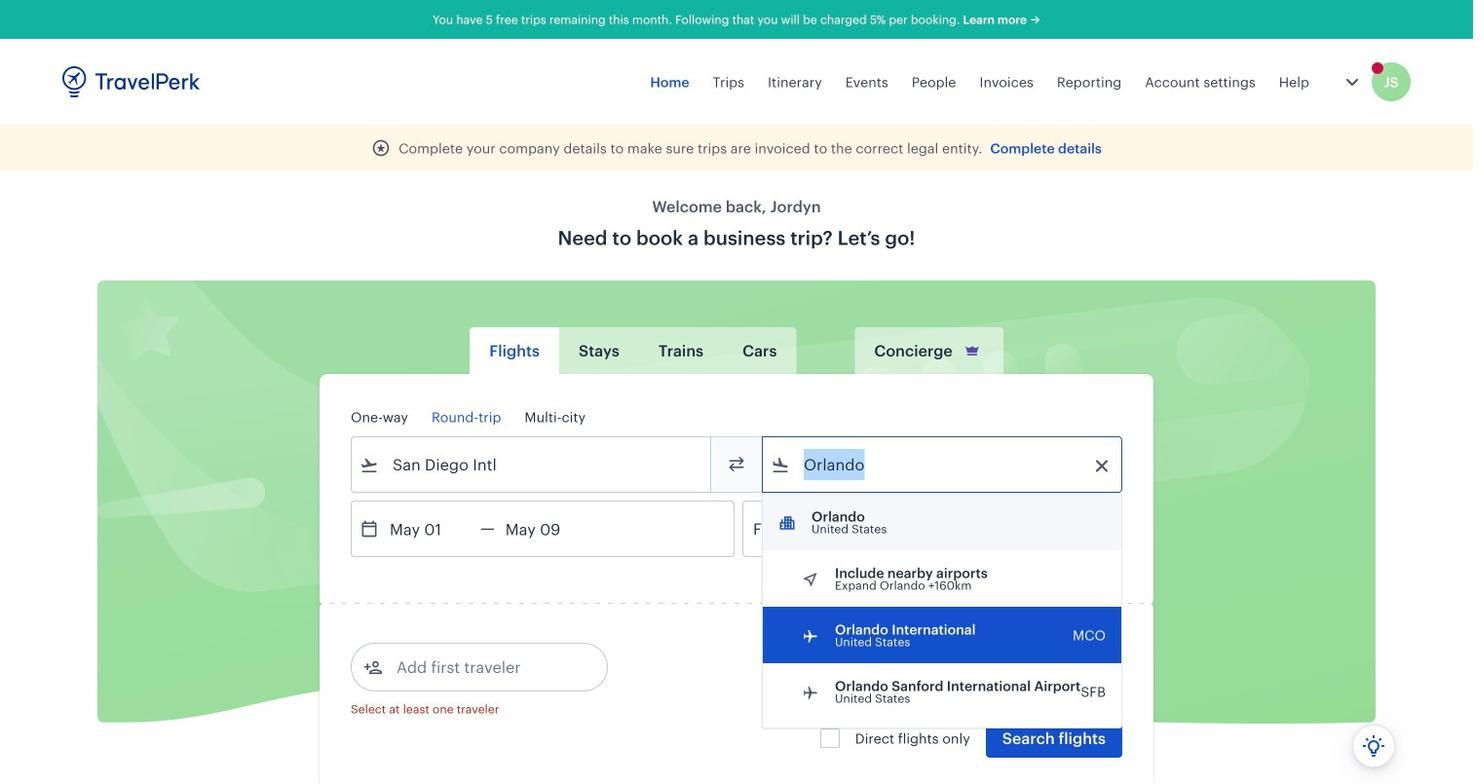 Task type: locate. For each thing, give the bounding box(es) containing it.
Add first traveler search field
[[383, 652, 586, 683]]



Task type: describe. For each thing, give the bounding box(es) containing it.
Depart text field
[[379, 502, 480, 556]]

To search field
[[790, 449, 1096, 480]]

Return text field
[[495, 502, 596, 556]]

From search field
[[379, 449, 685, 480]]



Task type: vqa. For each thing, say whether or not it's contained in the screenshot.
"Return" text box
yes



